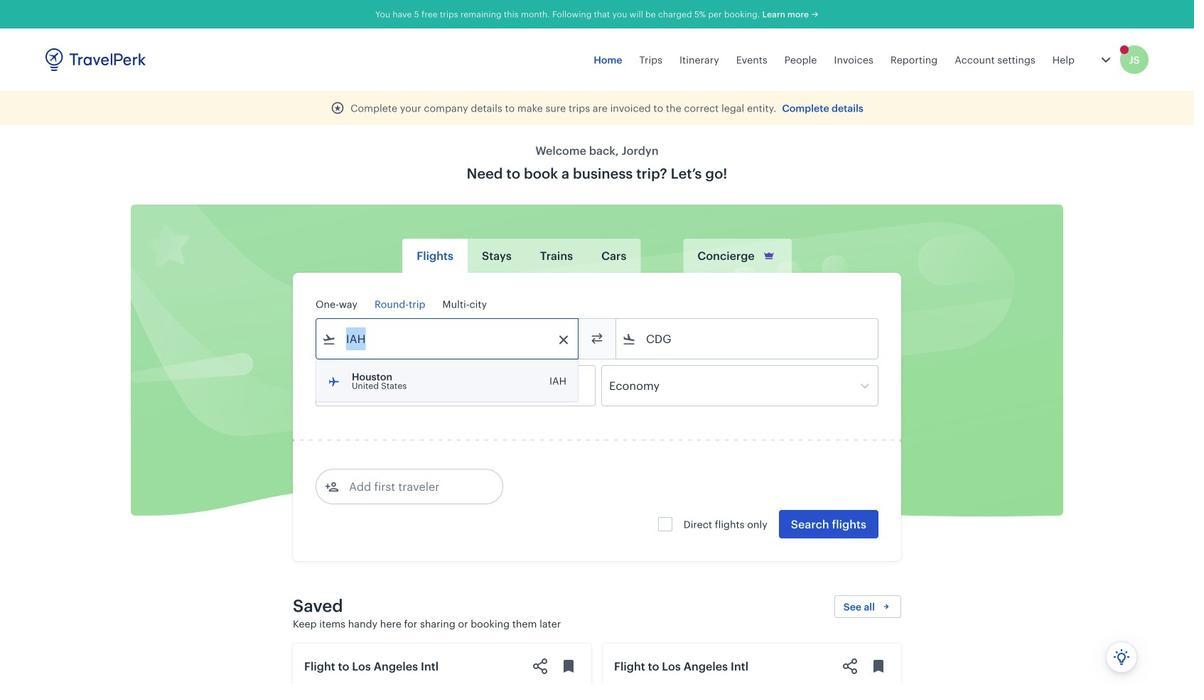 Task type: describe. For each thing, give the bounding box(es) containing it.
Add first traveler search field
[[339, 476, 487, 498]]



Task type: locate. For each thing, give the bounding box(es) containing it.
Depart text field
[[336, 366, 410, 406]]

From search field
[[336, 328, 559, 350]]

To search field
[[636, 328, 859, 350]]

Return text field
[[421, 366, 495, 406]]



